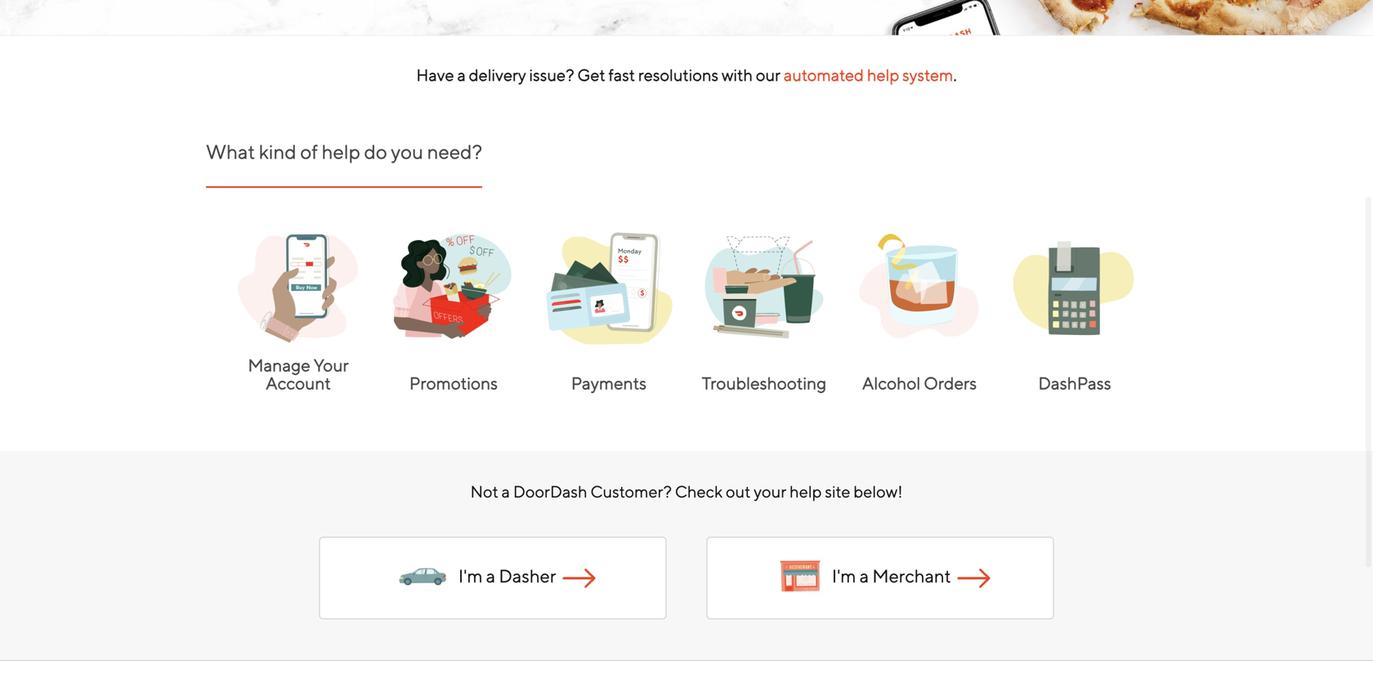 Task type: describe. For each thing, give the bounding box(es) containing it.
your
[[314, 355, 349, 375]]

what
[[206, 140, 255, 164]]

i'm a merchant
[[832, 566, 951, 587]]

troubleshooting link
[[696, 206, 832, 393]]

0 vertical spatial help
[[867, 66, 899, 85]]

i'm a dasher image
[[391, 538, 452, 599]]

1 vertical spatial help
[[322, 140, 360, 164]]

alcohol orders
[[862, 373, 977, 393]]

do
[[364, 140, 387, 164]]

of
[[300, 140, 318, 164]]

manage your account link
[[230, 206, 366, 393]]

account
[[266, 373, 331, 393]]

manage
[[248, 355, 310, 375]]

what kind of help do you need?
[[206, 140, 482, 164]]

i'm for i'm a merchant
[[832, 566, 856, 587]]

resolutions
[[638, 66, 719, 85]]

with
[[722, 66, 753, 85]]

have
[[416, 66, 454, 85]]

alcohol orders link
[[852, 206, 987, 393]]

below!
[[854, 482, 903, 502]]

out
[[726, 482, 751, 502]]

not a doordash customer? check out your help site below!
[[470, 482, 903, 502]]

have a delivery issue? get fast resolutions with our automated help system .
[[416, 66, 957, 85]]

check
[[675, 482, 723, 502]]

a for dasher
[[486, 566, 496, 587]]

a for merchant
[[860, 566, 869, 587]]

site
[[825, 482, 850, 502]]

fast
[[608, 66, 635, 85]]

.
[[953, 66, 957, 85]]

customer?
[[590, 482, 672, 502]]

automated
[[784, 66, 864, 85]]

system
[[902, 66, 953, 85]]

merchant
[[872, 566, 951, 587]]

doordash
[[513, 482, 587, 502]]

get
[[577, 66, 605, 85]]

i'm for i'm a dasher
[[458, 566, 483, 587]]

alcohol
[[862, 373, 921, 393]]



Task type: vqa. For each thing, say whether or not it's contained in the screenshot.
not
yes



Task type: locate. For each thing, give the bounding box(es) containing it.
not
[[470, 482, 498, 502]]

a left dasher
[[486, 566, 496, 587]]

promotions
[[409, 373, 498, 393]]

a for doordash
[[502, 482, 510, 502]]

i'm a dasher
[[458, 566, 556, 587]]

a for delivery
[[457, 66, 466, 85]]

0 horizontal spatial help
[[322, 140, 360, 164]]

manage your account
[[248, 355, 349, 393]]

orders
[[924, 373, 977, 393]]

issue?
[[529, 66, 574, 85]]

help
[[867, 66, 899, 85], [322, 140, 360, 164], [790, 482, 822, 502]]

payments
[[571, 373, 647, 393]]

2 horizontal spatial help
[[867, 66, 899, 85]]

help left "system"
[[867, 66, 899, 85]]

1 horizontal spatial i'm
[[832, 566, 856, 587]]

payments link
[[541, 206, 677, 393]]

dashpass
[[1038, 373, 1111, 393]]

i'm a dasher link
[[319, 537, 667, 620]]

i'm right i'm a dasher "image"
[[458, 566, 483, 587]]

i'm left merchant at the bottom
[[832, 566, 856, 587]]

2 vertical spatial help
[[790, 482, 822, 502]]

help left site
[[790, 482, 822, 502]]

you
[[391, 140, 423, 164]]

troubleshooting
[[702, 373, 827, 393]]

a
[[457, 66, 466, 85], [502, 482, 510, 502], [486, 566, 496, 587], [860, 566, 869, 587]]

a right not
[[502, 482, 510, 502]]

dasher
[[499, 566, 556, 587]]

1 horizontal spatial help
[[790, 482, 822, 502]]

a left merchant at the bottom
[[860, 566, 869, 587]]

0 horizontal spatial i'm
[[458, 566, 483, 587]]

your
[[754, 482, 787, 502]]

automated help system link
[[784, 66, 953, 85]]

2 i'm from the left
[[832, 566, 856, 587]]

i'm
[[458, 566, 483, 587], [832, 566, 856, 587]]

kind
[[259, 140, 297, 164]]

need?
[[427, 140, 482, 164]]

delivery
[[469, 66, 526, 85]]

a right have
[[457, 66, 466, 85]]

dashpass link
[[1007, 206, 1143, 393]]

our
[[756, 66, 781, 85]]

1 i'm from the left
[[458, 566, 483, 587]]

help right of
[[322, 140, 360, 164]]

i'm a merchant link
[[706, 537, 1054, 620]]

i'm a merchant image
[[958, 569, 990, 588]]

promotions link
[[386, 206, 521, 393]]



